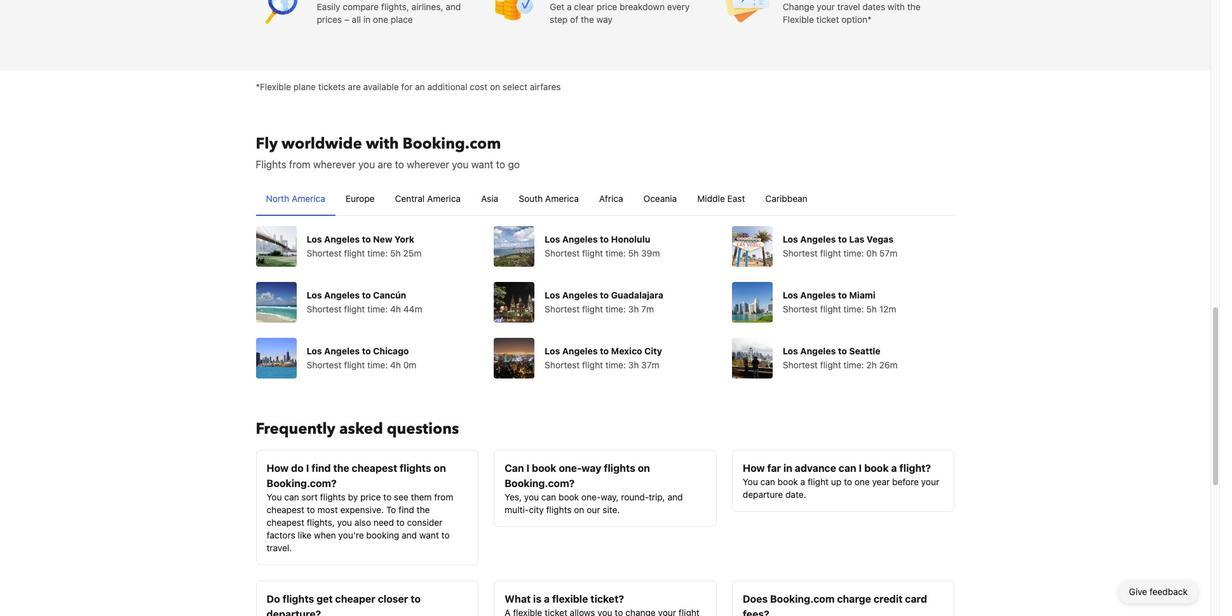 Task type: vqa. For each thing, say whether or not it's contained in the screenshot.
5H in the LOS ANGELES TO HONOLULU SHORTEST FLIGHT TIME: 5H 39M
yes



Task type: locate. For each thing, give the bounding box(es) containing it.
angeles inside the los angeles to new york shortest flight time: 5h 25m
[[324, 234, 360, 244]]

and
[[446, 1, 461, 12], [668, 492, 683, 502], [402, 530, 417, 541]]

angeles left miami
[[801, 290, 836, 300]]

america for north america
[[292, 193, 325, 204]]

book right 'can'
[[532, 462, 557, 474]]

to inside los angeles to miami shortest flight time: 5h 12m
[[838, 290, 847, 300]]

travel
[[838, 1, 860, 12]]

1 horizontal spatial want
[[471, 159, 494, 170]]

you inside the how do i find the cheapest flights on booking.com? you can sort flights by price to see them from cheapest to most expensive. to find the cheapest flights, you also need to consider factors like when you're booking and want to travel.
[[267, 492, 282, 502]]

los angeles to mexico city image
[[494, 338, 535, 379]]

time: down cancún
[[367, 304, 388, 314]]

0 vertical spatial in
[[363, 14, 371, 24]]

one
[[373, 14, 388, 24], [855, 476, 870, 487]]

shortest inside los angeles to chicago shortest flight time: 4h 0m
[[307, 359, 342, 370]]

them
[[411, 492, 432, 502]]

the right dates
[[908, 1, 921, 12]]

how inside the how do i find the cheapest flights on booking.com? you can sort flights by price to see them from cheapest to most expensive. to find the cheapest flights, you also need to consider factors like when you're booking and want to travel.
[[267, 462, 289, 474]]

one-
[[559, 462, 582, 474], [582, 492, 601, 502]]

shortest inside los angeles to mexico city shortest flight time: 3h 37m
[[545, 359, 580, 370]]

to left las
[[838, 234, 847, 244]]

los for los angeles to miami shortest flight time: 5h 12m
[[783, 290, 798, 300]]

with inside change your travel dates with the flexible ticket option*
[[888, 1, 905, 12]]

select
[[503, 81, 528, 92]]

angeles for new
[[324, 234, 360, 244]]

shortest inside the los angeles to new york shortest flight time: 5h 25m
[[307, 248, 342, 258]]

1 vertical spatial you
[[267, 492, 282, 502]]

los for los angeles to honolulu shortest flight time: 5h 39m
[[545, 234, 560, 244]]

want down consider
[[419, 530, 439, 541]]

card
[[905, 593, 927, 605]]

los inside 'los angeles to cancún shortest flight time: 4h 44m'
[[307, 290, 322, 300]]

you for how do i find the cheapest flights on booking.com?
[[267, 492, 282, 502]]

0 horizontal spatial from
[[289, 159, 311, 170]]

1 vertical spatial in
[[784, 462, 793, 474]]

of
[[570, 14, 579, 24]]

the up consider
[[417, 504, 430, 515]]

los right los angeles to miami image
[[783, 290, 798, 300]]

los right los angeles to guadalajara image
[[545, 290, 560, 300]]

4h inside 'los angeles to cancún shortest flight time: 4h 44m'
[[390, 304, 401, 314]]

angeles left chicago
[[324, 345, 360, 356]]

step
[[550, 14, 568, 24]]

additional
[[427, 81, 468, 92]]

angeles left seattle
[[801, 345, 836, 356]]

give
[[1129, 587, 1147, 597]]

1 horizontal spatial one
[[855, 476, 870, 487]]

shortest right los angeles to las vegas image
[[783, 248, 818, 258]]

2 wherever from the left
[[407, 159, 449, 170]]

5h down york
[[390, 248, 401, 258]]

find down see
[[399, 504, 414, 515]]

1 vertical spatial 3h
[[628, 359, 639, 370]]

los for los angeles to cancún shortest flight time: 4h 44m
[[307, 290, 322, 300]]

how for how far in advance can i book a flight?
[[743, 462, 765, 474]]

do
[[291, 462, 304, 474]]

booking.com? inside 'can i book one-way flights on booking.com? yes, you can book one-way, round-trip, and multi-city flights on our site.'
[[505, 478, 575, 489]]

2 4h from the top
[[390, 359, 401, 370]]

on down "questions"
[[434, 462, 446, 474]]

0 horizontal spatial you
[[267, 492, 282, 502]]

1 booking.com? from the left
[[267, 478, 337, 489]]

time: down new
[[367, 248, 388, 258]]

0 vertical spatial and
[[446, 1, 461, 12]]

1 4h from the top
[[390, 304, 401, 314]]

0 horizontal spatial price
[[360, 492, 381, 502]]

0 horizontal spatial and
[[402, 530, 417, 541]]

0 vertical spatial one
[[373, 14, 388, 24]]

i inside how far in advance can i book a flight? you can book a flight up to one year before your departure date.
[[859, 462, 862, 474]]

also
[[354, 517, 371, 528]]

europe button
[[336, 182, 385, 215]]

you
[[358, 159, 375, 170], [452, 159, 469, 170], [524, 492, 539, 502], [337, 517, 352, 528]]

1 horizontal spatial wherever
[[407, 159, 449, 170]]

1 vertical spatial 4h
[[390, 359, 401, 370]]

2 how from the left
[[743, 462, 765, 474]]

mexico
[[611, 345, 642, 356]]

flight left 0h
[[820, 248, 841, 258]]

0 horizontal spatial with
[[366, 133, 399, 154]]

39m
[[641, 248, 660, 258]]

0 horizontal spatial your
[[817, 1, 835, 12]]

time: inside los angeles to las vegas shortest flight time: 0h 57m
[[844, 248, 864, 258]]

1 america from the left
[[292, 193, 325, 204]]

you up city in the bottom of the page
[[524, 492, 539, 502]]

los right los angeles to las vegas image
[[783, 234, 798, 244]]

in
[[363, 14, 371, 24], [784, 462, 793, 474]]

1 horizontal spatial i
[[527, 462, 530, 474]]

to inside los angeles to las vegas shortest flight time: 0h 57m
[[838, 234, 847, 244]]

1 wherever from the left
[[313, 159, 356, 170]]

caribbean button
[[755, 182, 818, 215]]

flight inside los angeles to miami shortest flight time: 5h 12m
[[820, 304, 841, 314]]

0 horizontal spatial 5h
[[390, 248, 401, 258]]

you up europe
[[358, 159, 375, 170]]

to left seattle
[[838, 345, 847, 356]]

0 vertical spatial 3h
[[628, 304, 639, 314]]

angeles left the honolulu
[[562, 234, 598, 244]]

3h inside los angeles to mexico city shortest flight time: 3h 37m
[[628, 359, 639, 370]]

frequently
[[256, 419, 336, 440]]

factors
[[267, 530, 295, 541]]

an
[[415, 81, 425, 92]]

angeles left las
[[801, 234, 836, 244]]

go
[[508, 159, 520, 170]]

fees?
[[743, 609, 770, 617]]

booking.com?
[[267, 478, 337, 489], [505, 478, 575, 489]]

departure?
[[267, 609, 321, 617]]

0 vertical spatial flights,
[[381, 1, 409, 12]]

0 vertical spatial one-
[[559, 462, 582, 474]]

travel.
[[267, 542, 292, 553]]

5h down the honolulu
[[628, 248, 639, 258]]

1 vertical spatial price
[[360, 492, 381, 502]]

time: down guadalajara
[[606, 304, 626, 314]]

option*
[[842, 14, 872, 24]]

1 vertical spatial are
[[378, 159, 392, 170]]

shortest right los angeles to miami image
[[783, 304, 818, 314]]

los inside los angeles to las vegas shortest flight time: 0h 57m
[[783, 234, 798, 244]]

0 horizontal spatial how
[[267, 462, 289, 474]]

your
[[817, 1, 835, 12], [921, 476, 940, 487]]

can for booking.com?
[[542, 492, 556, 502]]

questions
[[387, 419, 459, 440]]

i right do
[[306, 462, 309, 474]]

flight inside los angeles to las vegas shortest flight time: 0h 57m
[[820, 248, 841, 258]]

0 vertical spatial booking.com
[[403, 133, 501, 154]]

all
[[352, 14, 361, 24]]

2 america from the left
[[427, 193, 461, 204]]

book up the year
[[864, 462, 889, 474]]

does booking.com charge credit card fees?
[[743, 593, 927, 617]]

in inside how far in advance can i book a flight? you can book a flight up to one year before your departure date.
[[784, 462, 793, 474]]

angeles inside los angeles to guadalajara shortest flight time: 3h 7m
[[562, 290, 598, 300]]

los for los angeles to las vegas shortest flight time: 0h 57m
[[783, 234, 798, 244]]

0 horizontal spatial i
[[306, 462, 309, 474]]

2 booking.com? from the left
[[505, 478, 575, 489]]

available
[[363, 81, 399, 92]]

prices
[[317, 14, 342, 24]]

with inside "fly worldwide with booking.com flights from wherever you are to wherever you want to go"
[[366, 133, 399, 154]]

1 vertical spatial with
[[366, 133, 399, 154]]

and inside 'can i book one-way flights on booking.com? yes, you can book one-way, round-trip, and multi-city flights on our site.'
[[668, 492, 683, 502]]

flights right city in the bottom of the page
[[546, 504, 572, 515]]

0 horizontal spatial find
[[312, 462, 331, 474]]

0 vertical spatial are
[[348, 81, 361, 92]]

1 vertical spatial want
[[419, 530, 439, 541]]

to inside los angeles to mexico city shortest flight time: 3h 37m
[[600, 345, 609, 356]]

0 vertical spatial your
[[817, 1, 835, 12]]

1 horizontal spatial booking.com
[[770, 593, 835, 605]]

time: inside los angeles to miami shortest flight time: 5h 12m
[[844, 304, 864, 314]]

shortest inside los angeles to honolulu shortest flight time: 5h 39m
[[545, 248, 580, 258]]

2 horizontal spatial 5h
[[867, 304, 877, 314]]

with down available
[[366, 133, 399, 154]]

1 vertical spatial from
[[434, 492, 453, 502]]

are right the "tickets"
[[348, 81, 361, 92]]

to left go at the top left of the page
[[496, 159, 505, 170]]

los right los angeles to new york image
[[307, 234, 322, 244]]

los inside los angeles to miami shortest flight time: 5h 12m
[[783, 290, 798, 300]]

0 horizontal spatial flights,
[[307, 517, 335, 528]]

time: down las
[[844, 248, 864, 258]]

3 i from the left
[[859, 462, 862, 474]]

booking.com right "does"
[[770, 593, 835, 605]]

can
[[839, 462, 857, 474], [761, 476, 775, 487], [284, 492, 299, 502], [542, 492, 556, 502]]

time:
[[367, 248, 388, 258], [606, 248, 626, 258], [844, 248, 864, 258], [367, 304, 388, 314], [606, 304, 626, 314], [844, 304, 864, 314], [367, 359, 388, 370], [606, 359, 626, 370], [844, 359, 864, 370]]

time: inside los angeles to guadalajara shortest flight time: 3h 7m
[[606, 304, 626, 314]]

0h
[[867, 248, 877, 258]]

your up ticket in the right of the page
[[817, 1, 835, 12]]

booking.com? up sort
[[267, 478, 337, 489]]

1 3h from the top
[[628, 304, 639, 314]]

angeles inside los angeles to chicago shortest flight time: 4h 0m
[[324, 345, 360, 356]]

time: left 2h
[[844, 359, 864, 370]]

change your travel dates with the flexible ticket option*
[[783, 1, 921, 24]]

1 horizontal spatial your
[[921, 476, 940, 487]]

flight up los angeles to mexico city shortest flight time: 3h 37m in the bottom of the page
[[582, 304, 603, 314]]

2 horizontal spatial i
[[859, 462, 862, 474]]

26m
[[879, 359, 898, 370]]

angeles inside 'los angeles to cancún shortest flight time: 4h 44m'
[[324, 290, 360, 300]]

most
[[317, 504, 338, 515]]

to up central
[[395, 159, 404, 170]]

0 vertical spatial want
[[471, 159, 494, 170]]

shortest for los angeles to miami shortest flight time: 5h 12m
[[783, 304, 818, 314]]

angeles inside los angeles to seattle shortest flight time: 2h 26m
[[801, 345, 836, 356]]

book left way,
[[559, 492, 579, 502]]

to left cancún
[[362, 290, 371, 300]]

flight down advance
[[808, 476, 829, 487]]

los angeles to cancún shortest flight time: 4h 44m
[[307, 290, 422, 314]]

how left do
[[267, 462, 289, 474]]

1 vertical spatial your
[[921, 476, 940, 487]]

0 horizontal spatial want
[[419, 530, 439, 541]]

to left the honolulu
[[600, 234, 609, 244]]

los right the los angeles to chicago image
[[307, 345, 322, 356]]

0 horizontal spatial america
[[292, 193, 325, 204]]

0m
[[403, 359, 417, 370]]

i right advance
[[859, 462, 862, 474]]

asia
[[481, 193, 498, 204]]

los for los angeles to new york shortest flight time: 5h 25m
[[307, 234, 322, 244]]

0 horizontal spatial one
[[373, 14, 388, 24]]

one left the year
[[855, 476, 870, 487]]

from inside the how do i find the cheapest flights on booking.com? you can sort flights by price to see them from cheapest to most expensive. to find the cheapest flights, you also need to consider factors like when you're booking and want to travel.
[[434, 492, 453, 502]]

flights,
[[381, 1, 409, 12], [307, 517, 335, 528]]

can inside 'can i book one-way flights on booking.com? yes, you can book one-way, round-trip, and multi-city flights on our site.'
[[542, 492, 556, 502]]

how left far
[[743, 462, 765, 474]]

america inside button
[[545, 193, 579, 204]]

price right clear
[[597, 1, 617, 12]]

the
[[908, 1, 921, 12], [581, 14, 594, 24], [333, 462, 349, 474], [417, 504, 430, 515]]

get
[[550, 1, 565, 12]]

you left sort
[[267, 492, 282, 502]]

booking.com? inside the how do i find the cheapest flights on booking.com? you can sort flights by price to see them from cheapest to most expensive. to find the cheapest flights, you also need to consider factors like when you're booking and want to travel.
[[267, 478, 337, 489]]

to right up at right
[[844, 476, 852, 487]]

time: inside los angeles to chicago shortest flight time: 4h 0m
[[367, 359, 388, 370]]

1 vertical spatial booking.com
[[770, 593, 835, 605]]

1 vertical spatial flights,
[[307, 517, 335, 528]]

time: inside los angeles to mexico city shortest flight time: 3h 37m
[[606, 359, 626, 370]]

flight inside the los angeles to new york shortest flight time: 5h 25m
[[344, 248, 365, 258]]

credit
[[874, 593, 903, 605]]

angeles inside los angeles to las vegas shortest flight time: 0h 57m
[[801, 234, 836, 244]]

how inside how far in advance can i book a flight? you can book a flight up to one year before your departure date.
[[743, 462, 765, 474]]

sort
[[302, 492, 318, 502]]

shortest inside 'los angeles to cancún shortest flight time: 4h 44m'
[[307, 304, 342, 314]]

1 horizontal spatial in
[[784, 462, 793, 474]]

fly
[[256, 133, 278, 154]]

departure
[[743, 489, 783, 500]]

way inside 'get a clear price breakdown every step of the way'
[[597, 14, 613, 24]]

time: down mexico
[[606, 359, 626, 370]]

to
[[395, 159, 404, 170], [496, 159, 505, 170], [362, 234, 371, 244], [600, 234, 609, 244], [838, 234, 847, 244], [362, 290, 371, 300], [600, 290, 609, 300], [838, 290, 847, 300], [362, 345, 371, 356], [600, 345, 609, 356], [838, 345, 847, 356], [844, 476, 852, 487], [383, 492, 392, 502], [307, 504, 315, 515], [396, 517, 405, 528], [442, 530, 450, 541], [411, 593, 421, 605]]

los right los angeles to seattle image
[[783, 345, 798, 356]]

america inside button
[[292, 193, 325, 204]]

america inside button
[[427, 193, 461, 204]]

you inside how far in advance can i book a flight? you can book a flight up to one year before your departure date.
[[743, 476, 758, 487]]

los right los angeles to honolulu image
[[545, 234, 560, 244]]

5h for los angeles to miami shortest flight time: 5h 12m
[[867, 304, 877, 314]]

price inside the how do i find the cheapest flights on booking.com? you can sort flights by price to see them from cheapest to most expensive. to find the cheapest flights, you also need to consider factors like when you're booking and want to travel.
[[360, 492, 381, 502]]

flight left 2h
[[820, 359, 841, 370]]

booking.com? up city in the bottom of the page
[[505, 478, 575, 489]]

central
[[395, 193, 425, 204]]

booking.com inside "does booking.com charge credit card fees?"
[[770, 593, 835, 605]]

can left sort
[[284, 492, 299, 502]]

can up city in the bottom of the page
[[542, 492, 556, 502]]

time: for los angeles to chicago shortest flight time: 4h 0m
[[367, 359, 388, 370]]

angeles left mexico
[[562, 345, 598, 356]]

flight up 'los angeles to cancún shortest flight time: 4h 44m'
[[344, 248, 365, 258]]

the down clear
[[581, 14, 594, 24]]

to left guadalajara
[[600, 290, 609, 300]]

2 horizontal spatial and
[[668, 492, 683, 502]]

angeles for las
[[801, 234, 836, 244]]

2 3h from the top
[[628, 359, 639, 370]]

angeles for honolulu
[[562, 234, 598, 244]]

0 vertical spatial 4h
[[390, 304, 401, 314]]

time: inside 'los angeles to cancún shortest flight time: 4h 44m'
[[367, 304, 388, 314]]

los right los angeles to cancún image
[[307, 290, 322, 300]]

0 horizontal spatial booking.com
[[403, 133, 501, 154]]

1 horizontal spatial flights,
[[381, 1, 409, 12]]

way,
[[601, 492, 619, 502]]

expensive.
[[340, 504, 384, 515]]

flights
[[256, 159, 286, 170]]

1 horizontal spatial booking.com?
[[505, 478, 575, 489]]

flight
[[344, 248, 365, 258], [582, 248, 603, 258], [820, 248, 841, 258], [344, 304, 365, 314], [582, 304, 603, 314], [820, 304, 841, 314], [344, 359, 365, 370], [582, 359, 603, 370], [820, 359, 841, 370], [808, 476, 829, 487]]

0 vertical spatial with
[[888, 1, 905, 12]]

central america button
[[385, 182, 471, 215]]

you up you're at the left bottom
[[337, 517, 352, 528]]

7m
[[641, 304, 654, 314]]

angeles inside los angeles to miami shortest flight time: 5h 12m
[[801, 290, 836, 300]]

your down flight?
[[921, 476, 940, 487]]

flights, inside easily compare flights, airlines, and prices – all in one place
[[381, 1, 409, 12]]

way inside 'can i book one-way flights on booking.com? yes, you can book one-way, round-trip, and multi-city flights on our site.'
[[582, 462, 602, 474]]

flights, inside the how do i find the cheapest flights on booking.com? you can sort flights by price to see them from cheapest to most expensive. to find the cheapest flights, you also need to consider factors like when you're booking and want to travel.
[[307, 517, 335, 528]]

1 how from the left
[[267, 462, 289, 474]]

flights up most
[[320, 492, 346, 502]]

2 vertical spatial and
[[402, 530, 417, 541]]

you up departure
[[743, 476, 758, 487]]

flight up los angeles to guadalajara shortest flight time: 3h 7m
[[582, 248, 603, 258]]

3 america from the left
[[545, 193, 579, 204]]

time: for los angeles to seattle shortest flight time: 2h 26m
[[844, 359, 864, 370]]

angeles inside los angeles to mexico city shortest flight time: 3h 37m
[[562, 345, 598, 356]]

angeles for chicago
[[324, 345, 360, 356]]

for
[[401, 81, 413, 92]]

one- right 'can'
[[559, 462, 582, 474]]

ticket
[[817, 14, 839, 24]]

dates
[[863, 1, 886, 12]]

2 horizontal spatial america
[[545, 193, 579, 204]]

get a clear price breakdown every step of the way
[[550, 1, 690, 24]]

1 horizontal spatial with
[[888, 1, 905, 12]]

37m
[[641, 359, 660, 370]]

1 vertical spatial one
[[855, 476, 870, 487]]

3h left 7m
[[628, 304, 639, 314]]

2 i from the left
[[527, 462, 530, 474]]

with right dates
[[888, 1, 905, 12]]

los right los angeles to mexico city image
[[545, 345, 560, 356]]

shortest right los angeles to guadalajara image
[[545, 304, 580, 314]]

round-
[[621, 492, 649, 502]]

los inside los angeles to guadalajara shortest flight time: 3h 7m
[[545, 290, 560, 300]]

1 horizontal spatial from
[[434, 492, 453, 502]]

flight?
[[900, 462, 931, 474]]

25m
[[403, 248, 422, 258]]

0 horizontal spatial in
[[363, 14, 371, 24]]

angeles left new
[[324, 234, 360, 244]]

from right the 'flights' on the left top of the page
[[289, 159, 311, 170]]

los angeles to las vegas image
[[732, 226, 773, 267]]

price up expensive.
[[360, 492, 381, 502]]

shortest for los angeles to guadalajara shortest flight time: 3h 7m
[[545, 304, 580, 314]]

one- up our
[[582, 492, 601, 502]]

shortest inside los angeles to seattle shortest flight time: 2h 26m
[[783, 359, 818, 370]]

0 vertical spatial you
[[743, 476, 758, 487]]

los inside los angeles to seattle shortest flight time: 2h 26m
[[783, 345, 798, 356]]

shortest for los angeles to honolulu shortest flight time: 5h 39m
[[545, 248, 580, 258]]

1 vertical spatial and
[[668, 492, 683, 502]]

los inside los angeles to honolulu shortest flight time: 5h 39m
[[545, 234, 560, 244]]

angeles for cancún
[[324, 290, 360, 300]]

time: inside los angeles to seattle shortest flight time: 2h 26m
[[844, 359, 864, 370]]

to down sort
[[307, 504, 315, 515]]

want
[[471, 159, 494, 170], [419, 530, 439, 541]]

0 vertical spatial way
[[597, 14, 613, 24]]

1 horizontal spatial america
[[427, 193, 461, 204]]

1 horizontal spatial find
[[399, 504, 414, 515]]

los inside the los angeles to new york shortest flight time: 5h 25m
[[307, 234, 322, 244]]

4h inside los angeles to chicago shortest flight time: 4h 0m
[[390, 359, 401, 370]]

los for los angeles to guadalajara shortest flight time: 3h 7m
[[545, 290, 560, 300]]

0 horizontal spatial wherever
[[313, 159, 356, 170]]

tab list
[[256, 182, 955, 216]]

time: down miami
[[844, 304, 864, 314]]

frequently asked questions
[[256, 419, 459, 440]]

how for how do i find the cheapest flights on booking.com?
[[267, 462, 289, 474]]

to left mexico
[[600, 345, 609, 356]]

1 horizontal spatial price
[[597, 1, 617, 12]]

one left place
[[373, 14, 388, 24]]

1 i from the left
[[306, 462, 309, 474]]

miami
[[849, 290, 876, 300]]

los angeles to honolulu shortest flight time: 5h 39m
[[545, 234, 660, 258]]

angeles inside los angeles to honolulu shortest flight time: 5h 39m
[[562, 234, 598, 244]]

way up way,
[[582, 462, 602, 474]]

is
[[533, 593, 542, 605]]

to left new
[[362, 234, 371, 244]]

0 vertical spatial price
[[597, 1, 617, 12]]

5h inside los angeles to miami shortest flight time: 5h 12m
[[867, 304, 877, 314]]

compare
[[343, 1, 379, 12]]

44m
[[403, 304, 422, 314]]

vegas
[[867, 234, 894, 244]]

5h
[[390, 248, 401, 258], [628, 248, 639, 258], [867, 304, 877, 314]]

do
[[267, 593, 280, 605]]

los angeles to chicago shortest flight time: 4h 0m
[[307, 345, 417, 370]]

time: down the honolulu
[[606, 248, 626, 258]]

0 horizontal spatial booking.com?
[[267, 478, 337, 489]]

los inside los angeles to chicago shortest flight time: 4h 0m
[[307, 345, 322, 356]]

how do i find the cheapest flights on booking.com? you can sort flights by price to see them from cheapest to most expensive. to find the cheapest flights, you also need to consider factors like when you're booking and want to travel.
[[267, 462, 453, 553]]

how far in advance can i book a flight? you can book a flight up to one year before your departure date.
[[743, 462, 940, 500]]

1 horizontal spatial how
[[743, 462, 765, 474]]

charge
[[837, 593, 871, 605]]

find
[[312, 462, 331, 474], [399, 504, 414, 515]]

and down consider
[[402, 530, 417, 541]]

flight inside los angeles to honolulu shortest flight time: 5h 39m
[[582, 248, 603, 258]]

time: for los angeles to cancún shortest flight time: 4h 44m
[[367, 304, 388, 314]]

to right need
[[396, 517, 405, 528]]

1 horizontal spatial and
[[446, 1, 461, 12]]

1 horizontal spatial 5h
[[628, 248, 639, 258]]

0 vertical spatial from
[[289, 159, 311, 170]]

time: inside los angeles to honolulu shortest flight time: 5h 39m
[[606, 248, 626, 258]]

can inside the how do i find the cheapest flights on booking.com? you can sort flights by price to see them from cheapest to most expensive. to find the cheapest flights, you also need to consider factors like when you're booking and want to travel.
[[284, 492, 299, 502]]

flight inside los angeles to seattle shortest flight time: 2h 26m
[[820, 359, 841, 370]]

1 vertical spatial way
[[582, 462, 602, 474]]

shortest inside los angeles to guadalajara shortest flight time: 3h 7m
[[545, 304, 580, 314]]

america right north
[[292, 193, 325, 204]]

are up europe button
[[378, 159, 392, 170]]

from inside "fly worldwide with booking.com flights from wherever you are to wherever you want to go"
[[289, 159, 311, 170]]

shortest right los angeles to new york image
[[307, 248, 342, 258]]

5h inside los angeles to honolulu shortest flight time: 5h 39m
[[628, 248, 639, 258]]

a inside 'get a clear price breakdown every step of the way'
[[567, 1, 572, 12]]

shortest right the los angeles to chicago image
[[307, 359, 342, 370]]

booking.com down additional
[[403, 133, 501, 154]]

1 horizontal spatial are
[[378, 159, 392, 170]]

you inside 'can i book one-way flights on booking.com? yes, you can book one-way, round-trip, and multi-city flights on our site.'
[[524, 492, 539, 502]]

1 horizontal spatial you
[[743, 476, 758, 487]]



Task type: describe. For each thing, give the bounding box(es) containing it.
price inside 'get a clear price breakdown every step of the way'
[[597, 1, 617, 12]]

you for how far in advance can i book a flight?
[[743, 476, 758, 487]]

in inside easily compare flights, airlines, and prices – all in one place
[[363, 14, 371, 24]]

new
[[373, 234, 392, 244]]

time: for los angeles to guadalajara shortest flight time: 3h 7m
[[606, 304, 626, 314]]

flight inside los angeles to mexico city shortest flight time: 3h 37m
[[582, 359, 603, 370]]

feedback
[[1150, 587, 1188, 597]]

do flights get cheaper closer to departure?
[[267, 593, 421, 617]]

worldwide
[[282, 133, 362, 154]]

0 vertical spatial cheapest
[[352, 462, 397, 474]]

*flexible
[[256, 81, 291, 92]]

a right is
[[544, 593, 550, 605]]

los for los angeles to chicago shortest flight time: 4h 0m
[[307, 345, 322, 356]]

to up to
[[383, 492, 392, 502]]

east
[[728, 193, 745, 204]]

you inside the how do i find the cheapest flights on booking.com? you can sort flights by price to see them from cheapest to most expensive. to find the cheapest flights, you also need to consider factors like when you're booking and want to travel.
[[337, 517, 352, 528]]

shortest for los angeles to cancún shortest flight time: 4h 44m
[[307, 304, 342, 314]]

los angeles to guadalajara shortest flight time: 3h 7m
[[545, 290, 664, 314]]

middle east
[[697, 193, 745, 204]]

3h inside los angeles to guadalajara shortest flight time: 3h 7m
[[628, 304, 639, 314]]

your inside how far in advance can i book a flight? you can book a flight up to one year before your departure date.
[[921, 476, 940, 487]]

cost
[[470, 81, 488, 92]]

0 horizontal spatial are
[[348, 81, 361, 92]]

time: inside the los angeles to new york shortest flight time: 5h 25m
[[367, 248, 388, 258]]

asked
[[339, 419, 383, 440]]

a up date.
[[801, 476, 805, 487]]

when
[[314, 530, 336, 541]]

los angeles to las vegas shortest flight time: 0h 57m
[[783, 234, 898, 258]]

on up round-
[[638, 462, 650, 474]]

flexible
[[552, 593, 588, 605]]

to down consider
[[442, 530, 450, 541]]

want inside the how do i find the cheapest flights on booking.com? you can sort flights by price to see them from cheapest to most expensive. to find the cheapest flights, you also need to consider factors like when you're booking and want to travel.
[[419, 530, 439, 541]]

and inside the how do i find the cheapest flights on booking.com? you can sort flights by price to see them from cheapest to most expensive. to find the cheapest flights, you also need to consider factors like when you're booking and want to travel.
[[402, 530, 417, 541]]

africa button
[[589, 182, 633, 215]]

want inside "fly worldwide with booking.com flights from wherever you are to wherever you want to go"
[[471, 159, 494, 170]]

angeles for seattle
[[801, 345, 836, 356]]

los for los angeles to seattle shortest flight time: 2h 26m
[[783, 345, 798, 356]]

city
[[645, 345, 662, 356]]

does
[[743, 593, 768, 605]]

to inside los angeles to seattle shortest flight time: 2h 26m
[[838, 345, 847, 356]]

book up date.
[[778, 476, 798, 487]]

flight inside los angeles to chicago shortest flight time: 4h 0m
[[344, 359, 365, 370]]

flights inside do flights get cheaper closer to departure?
[[283, 593, 314, 605]]

oceania
[[644, 193, 677, 204]]

consider
[[407, 517, 443, 528]]

chicago
[[373, 345, 409, 356]]

south
[[519, 193, 543, 204]]

africa
[[599, 193, 623, 204]]

los angeles to new york shortest flight time: 5h 25m
[[307, 234, 422, 258]]

middle
[[697, 193, 725, 204]]

to
[[386, 504, 396, 515]]

year
[[872, 476, 890, 487]]

angeles for guadalajara
[[562, 290, 598, 300]]

place
[[391, 14, 413, 24]]

5h inside the los angeles to new york shortest flight time: 5h 25m
[[390, 248, 401, 258]]

shortest for los angeles to seattle shortest flight time: 2h 26m
[[783, 359, 818, 370]]

plane
[[293, 81, 316, 92]]

fly worldwide with booking.com flights from wherever you are to wherever you want to go
[[256, 133, 520, 170]]

12m
[[880, 304, 896, 314]]

tickets
[[318, 81, 346, 92]]

1 vertical spatial cheapest
[[267, 504, 304, 515]]

give feedback
[[1129, 587, 1188, 597]]

time: for los angeles to honolulu shortest flight time: 5h 39m
[[606, 248, 626, 258]]

to inside how far in advance can i book a flight? you can book a flight up to one year before your departure date.
[[844, 476, 852, 487]]

yes,
[[505, 492, 522, 502]]

4h for 0m
[[390, 359, 401, 370]]

to inside los angeles to guadalajara shortest flight time: 3h 7m
[[600, 290, 609, 300]]

5h for los angeles to honolulu shortest flight time: 5h 39m
[[628, 248, 639, 258]]

america for south america
[[545, 193, 579, 204]]

city
[[529, 504, 544, 515]]

the up by at the left bottom of the page
[[333, 462, 349, 474]]

on left our
[[574, 504, 584, 515]]

you're
[[338, 530, 364, 541]]

i inside the how do i find the cheapest flights on booking.com? you can sort flights by price to see them from cheapest to most expensive. to find the cheapest flights, you also need to consider factors like when you're booking and want to travel.
[[306, 462, 309, 474]]

middle east button
[[687, 182, 755, 215]]

los angeles to guadalajara image
[[494, 282, 535, 323]]

honolulu
[[611, 234, 650, 244]]

what is a flexible ticket?
[[505, 593, 624, 605]]

your inside change your travel dates with the flexible ticket option*
[[817, 1, 835, 12]]

cancún
[[373, 290, 406, 300]]

airlines,
[[412, 1, 443, 12]]

can for on
[[284, 492, 299, 502]]

south america
[[519, 193, 579, 204]]

one inside how far in advance can i book a flight? you can book a flight up to one year before your departure date.
[[855, 476, 870, 487]]

booking.com inside "fly worldwide with booking.com flights from wherever you are to wherever you want to go"
[[403, 133, 501, 154]]

by
[[348, 492, 358, 502]]

up
[[831, 476, 842, 487]]

oceania button
[[633, 182, 687, 215]]

south america button
[[509, 182, 589, 215]]

i inside 'can i book one-way flights on booking.com? yes, you can book one-way, round-trip, and multi-city flights on our site.'
[[527, 462, 530, 474]]

change
[[783, 1, 815, 12]]

ticket?
[[591, 593, 624, 605]]

0 vertical spatial find
[[312, 462, 331, 474]]

a up before
[[891, 462, 897, 474]]

1 vertical spatial one-
[[582, 492, 601, 502]]

can up up at right
[[839, 462, 857, 474]]

can i book one-way flights on booking.com? yes, you can book one-way, round-trip, and multi-city flights on our site.
[[505, 462, 683, 515]]

easily
[[317, 1, 340, 12]]

tab list containing north america
[[256, 182, 955, 216]]

to inside los angeles to honolulu shortest flight time: 5h 39m
[[600, 234, 609, 244]]

los angeles to miami image
[[732, 282, 773, 323]]

breakdown
[[620, 1, 665, 12]]

you up central america
[[452, 159, 469, 170]]

far
[[767, 462, 781, 474]]

flexible
[[783, 14, 814, 24]]

need
[[374, 517, 394, 528]]

trip,
[[649, 492, 665, 502]]

1 vertical spatial find
[[399, 504, 414, 515]]

los for los angeles to mexico city shortest flight time: 3h 37m
[[545, 345, 560, 356]]

york
[[395, 234, 414, 244]]

los angeles to new york image
[[256, 226, 297, 267]]

one inside easily compare flights, airlines, and prices – all in one place
[[373, 14, 388, 24]]

los angeles to honolulu image
[[494, 226, 535, 267]]

to inside the los angeles to new york shortest flight time: 5h 25m
[[362, 234, 371, 244]]

flight inside los angeles to guadalajara shortest flight time: 3h 7m
[[582, 304, 603, 314]]

shortest for los angeles to chicago shortest flight time: 4h 0m
[[307, 359, 342, 370]]

are inside "fly worldwide with booking.com flights from wherever you are to wherever you want to go"
[[378, 159, 392, 170]]

4h for 44m
[[390, 304, 401, 314]]

los angeles to cancún image
[[256, 282, 297, 323]]

airfares
[[530, 81, 561, 92]]

on inside the how do i find the cheapest flights on booking.com? you can sort flights by price to see them from cheapest to most expensive. to find the cheapest flights, you also need to consider factors like when you're booking and want to travel.
[[434, 462, 446, 474]]

flights up them
[[400, 462, 431, 474]]

north america button
[[256, 182, 336, 215]]

cheaper
[[335, 593, 376, 605]]

to inside do flights get cheaper closer to departure?
[[411, 593, 421, 605]]

angeles for miami
[[801, 290, 836, 300]]

los angeles to chicago image
[[256, 338, 297, 379]]

shortest inside los angeles to las vegas shortest flight time: 0h 57m
[[783, 248, 818, 258]]

to inside 'los angeles to cancún shortest flight time: 4h 44m'
[[362, 290, 371, 300]]

on right cost
[[490, 81, 500, 92]]

america for central america
[[427, 193, 461, 204]]

2h
[[867, 359, 877, 370]]

easily compare flights, airlines, and prices – all in one place
[[317, 1, 461, 24]]

to inside los angeles to chicago shortest flight time: 4h 0m
[[362, 345, 371, 356]]

flights up way,
[[604, 462, 636, 474]]

los angeles to seattle image
[[732, 338, 773, 379]]

flight inside 'los angeles to cancún shortest flight time: 4h 44m'
[[344, 304, 365, 314]]

can
[[505, 462, 524, 474]]

what
[[505, 593, 531, 605]]

multi-
[[505, 504, 529, 515]]

the inside 'get a clear price breakdown every step of the way'
[[581, 14, 594, 24]]

time: for los angeles to miami shortest flight time: 5h 12m
[[844, 304, 864, 314]]

*flexible plane tickets are available for an additional cost on select airfares
[[256, 81, 561, 92]]

2 vertical spatial cheapest
[[267, 517, 304, 528]]

–
[[344, 14, 350, 24]]

angeles for mexico
[[562, 345, 598, 356]]

advance
[[795, 462, 836, 474]]

the inside change your travel dates with the flexible ticket option*
[[908, 1, 921, 12]]

los angeles to mexico city shortest flight time: 3h 37m
[[545, 345, 662, 370]]

site.
[[603, 504, 620, 515]]

and inside easily compare flights, airlines, and prices – all in one place
[[446, 1, 461, 12]]

north
[[266, 193, 289, 204]]

booking
[[366, 530, 399, 541]]

can for a
[[761, 476, 775, 487]]

flight inside how far in advance can i book a flight? you can book a flight up to one year before your departure date.
[[808, 476, 829, 487]]



